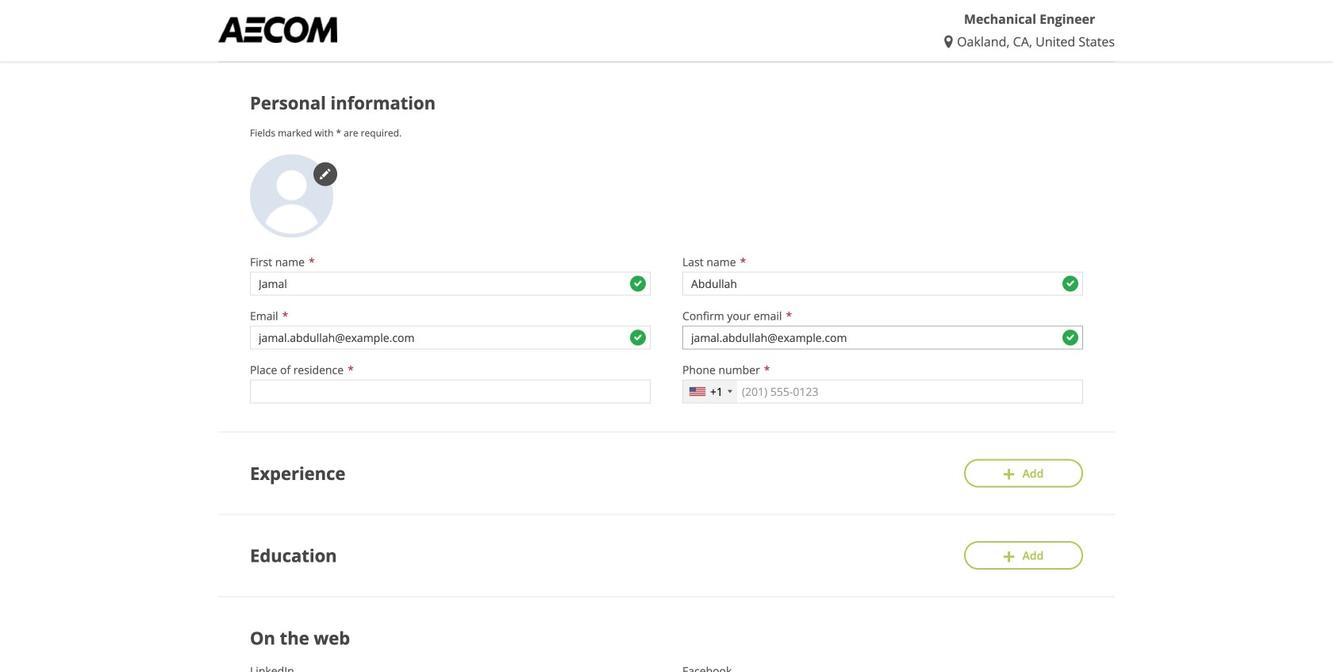 Task type: locate. For each thing, give the bounding box(es) containing it.
location image
[[944, 35, 957, 48]]



Task type: vqa. For each thing, say whether or not it's contained in the screenshot.
Linkedin Logo
no



Task type: describe. For each thing, give the bounding box(es) containing it.
aecom logo image
[[218, 17, 337, 43]]



